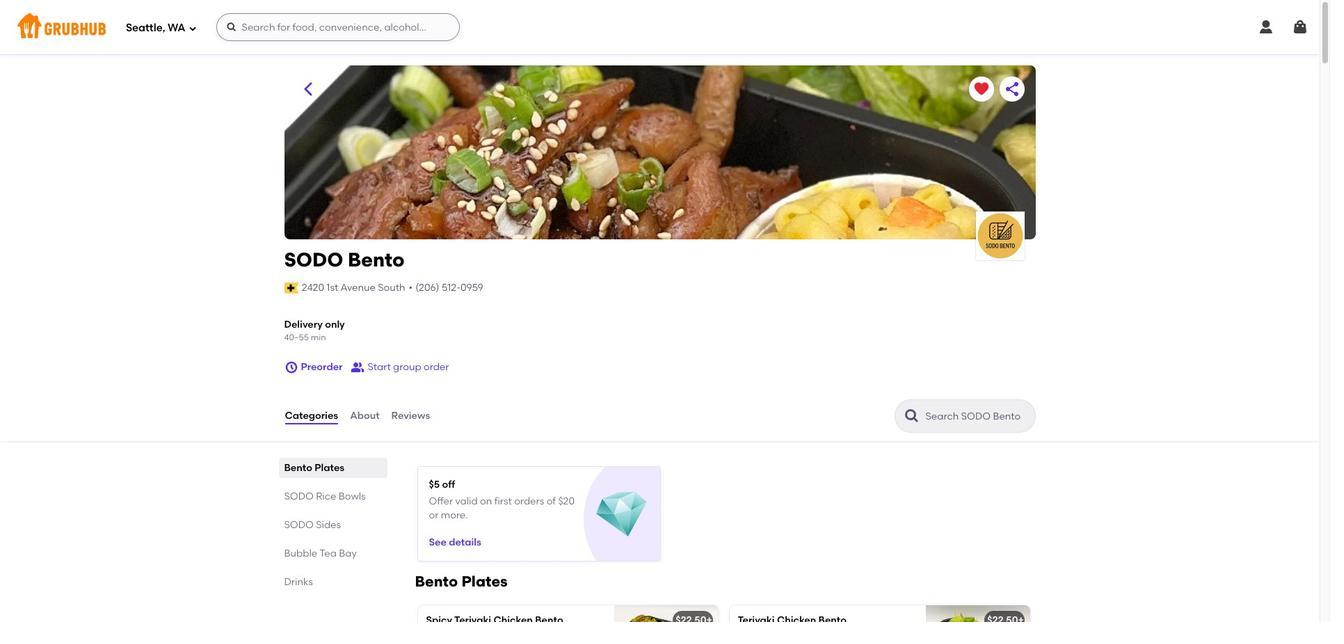 Task type: describe. For each thing, give the bounding box(es) containing it.
see details button
[[429, 531, 481, 556]]

sodo sides tab
[[284, 518, 382, 532]]

group
[[393, 361, 421, 373]]

avenue
[[341, 282, 376, 293]]

bento plates tab
[[284, 461, 382, 475]]

bowls
[[339, 491, 366, 502]]

caret left icon image
[[300, 81, 316, 97]]

plates inside tab
[[315, 462, 345, 474]]

Search SODO Bento search field
[[925, 410, 1031, 423]]

order
[[424, 361, 449, 373]]

tea
[[320, 548, 337, 560]]

about button
[[349, 391, 380, 441]]

sodo bento logo image
[[976, 212, 1025, 260]]

sodo for sodo sides
[[284, 519, 314, 531]]

preorder button
[[284, 355, 343, 380]]

0959
[[461, 282, 484, 293]]

reviews button
[[391, 391, 431, 441]]

0 vertical spatial bento
[[348, 248, 405, 271]]

0 horizontal spatial svg image
[[188, 24, 197, 32]]

bento plates inside tab
[[284, 462, 345, 474]]

sodo sides
[[284, 519, 341, 531]]

about
[[350, 410, 380, 422]]

teriyaki chicken bento image
[[926, 605, 1030, 622]]

see
[[429, 537, 447, 549]]

start group order button
[[351, 355, 449, 380]]

1 horizontal spatial svg image
[[226, 22, 237, 33]]

orders
[[514, 495, 544, 507]]

details
[[449, 537, 481, 549]]

2 horizontal spatial svg image
[[1292, 19, 1309, 35]]

see details
[[429, 537, 481, 549]]

saved restaurant button
[[969, 77, 994, 102]]

main navigation navigation
[[0, 0, 1320, 54]]

sides
[[316, 519, 341, 531]]

rice
[[316, 491, 336, 502]]

seattle, wa
[[126, 21, 186, 34]]

drinks
[[284, 576, 313, 588]]

subscription pass image
[[284, 282, 298, 294]]

bento inside tab
[[284, 462, 312, 474]]

40–55
[[284, 332, 309, 342]]

more.
[[441, 509, 468, 521]]

bubble tea bay tab
[[284, 546, 382, 561]]

categories
[[285, 410, 338, 422]]

$5 off offer valid on first orders of $20 or more.
[[429, 479, 575, 521]]

offer
[[429, 495, 453, 507]]

bubble
[[284, 548, 317, 560]]

bay
[[339, 548, 357, 560]]

Search for food, convenience, alcohol... search field
[[216, 13, 460, 41]]

1 horizontal spatial plates
[[462, 573, 508, 590]]



Task type: vqa. For each thing, say whether or not it's contained in the screenshot.
Proceed to Checkout
no



Task type: locate. For each thing, give the bounding box(es) containing it.
plates up "sodo rice bowls" tab
[[315, 462, 345, 474]]

sodo up bubble
[[284, 519, 314, 531]]

0 horizontal spatial plates
[[315, 462, 345, 474]]

seattle,
[[126, 21, 165, 34]]

1 vertical spatial bento
[[284, 462, 312, 474]]

•
[[409, 282, 413, 293]]

1 vertical spatial plates
[[462, 573, 508, 590]]

wa
[[168, 21, 186, 34]]

sodo inside tab
[[284, 491, 314, 502]]

sodo inside tab
[[284, 519, 314, 531]]

bento down see
[[415, 573, 458, 590]]

search icon image
[[904, 408, 920, 425]]

bento up south
[[348, 248, 405, 271]]

1 vertical spatial bento plates
[[415, 573, 508, 590]]

2 vertical spatial sodo
[[284, 519, 314, 531]]

plates
[[315, 462, 345, 474], [462, 573, 508, 590]]

sodo for sodo rice bowls
[[284, 491, 314, 502]]

512-
[[442, 282, 461, 293]]

bubble tea bay
[[284, 548, 357, 560]]

1 sodo from the top
[[284, 248, 343, 271]]

svg image
[[1258, 19, 1275, 35], [284, 360, 298, 374]]

1 vertical spatial sodo
[[284, 491, 314, 502]]

preorder
[[301, 361, 343, 373]]

delivery only 40–55 min
[[284, 319, 345, 342]]

svg image inside preorder button
[[284, 360, 298, 374]]

saved restaurant image
[[973, 81, 990, 97]]

bento
[[348, 248, 405, 271], [284, 462, 312, 474], [415, 573, 458, 590]]

3 sodo from the top
[[284, 519, 314, 531]]

2 horizontal spatial bento
[[415, 573, 458, 590]]

sodo left rice
[[284, 491, 314, 502]]

spicy teriyaki chicken bento image
[[614, 605, 719, 622]]

promo image
[[596, 489, 647, 540]]

2420 1st avenue south button
[[301, 280, 406, 296]]

first
[[495, 495, 512, 507]]

$5
[[429, 479, 440, 491]]

2420 1st avenue south
[[302, 282, 405, 293]]

0 vertical spatial sodo
[[284, 248, 343, 271]]

sodo rice bowls
[[284, 491, 366, 502]]

1 horizontal spatial svg image
[[1258, 19, 1275, 35]]

off
[[442, 479, 455, 491]]

share icon image
[[1004, 81, 1021, 97]]

1 horizontal spatial bento
[[348, 248, 405, 271]]

0 horizontal spatial svg image
[[284, 360, 298, 374]]

1 horizontal spatial bento plates
[[415, 573, 508, 590]]

start group order
[[368, 361, 449, 373]]

delivery
[[284, 319, 323, 331]]

bento up 'sodo rice bowls'
[[284, 462, 312, 474]]

(206) 512-0959 button
[[416, 281, 484, 295]]

0 vertical spatial bento plates
[[284, 462, 345, 474]]

$20
[[558, 495, 575, 507]]

0 vertical spatial plates
[[315, 462, 345, 474]]

of
[[547, 495, 556, 507]]

bento plates down see details button
[[415, 573, 508, 590]]

0 horizontal spatial bento
[[284, 462, 312, 474]]

reviews
[[392, 410, 430, 422]]

drinks tab
[[284, 575, 382, 589]]

people icon image
[[351, 360, 365, 374]]

only
[[325, 319, 345, 331]]

on
[[480, 495, 492, 507]]

0 vertical spatial svg image
[[1258, 19, 1275, 35]]

1 vertical spatial svg image
[[284, 360, 298, 374]]

sodo bento
[[284, 248, 405, 271]]

valid
[[455, 495, 478, 507]]

plates down details
[[462, 573, 508, 590]]

or
[[429, 509, 439, 521]]

2 sodo from the top
[[284, 491, 314, 502]]

bento plates up 'sodo rice bowls'
[[284, 462, 345, 474]]

min
[[311, 332, 326, 342]]

sodo
[[284, 248, 343, 271], [284, 491, 314, 502], [284, 519, 314, 531]]

svg image
[[1292, 19, 1309, 35], [226, 22, 237, 33], [188, 24, 197, 32]]

categories button
[[284, 391, 339, 441]]

bento plates
[[284, 462, 345, 474], [415, 573, 508, 590]]

south
[[378, 282, 405, 293]]

svg image inside main navigation navigation
[[1258, 19, 1275, 35]]

2 vertical spatial bento
[[415, 573, 458, 590]]

sodo rice bowls tab
[[284, 489, 382, 504]]

start
[[368, 361, 391, 373]]

1st
[[327, 282, 338, 293]]

sodo for sodo bento
[[284, 248, 343, 271]]

sodo up 2420
[[284, 248, 343, 271]]

(206)
[[416, 282, 440, 293]]

• (206) 512-0959
[[409, 282, 484, 293]]

2420
[[302, 282, 324, 293]]

0 horizontal spatial bento plates
[[284, 462, 345, 474]]



